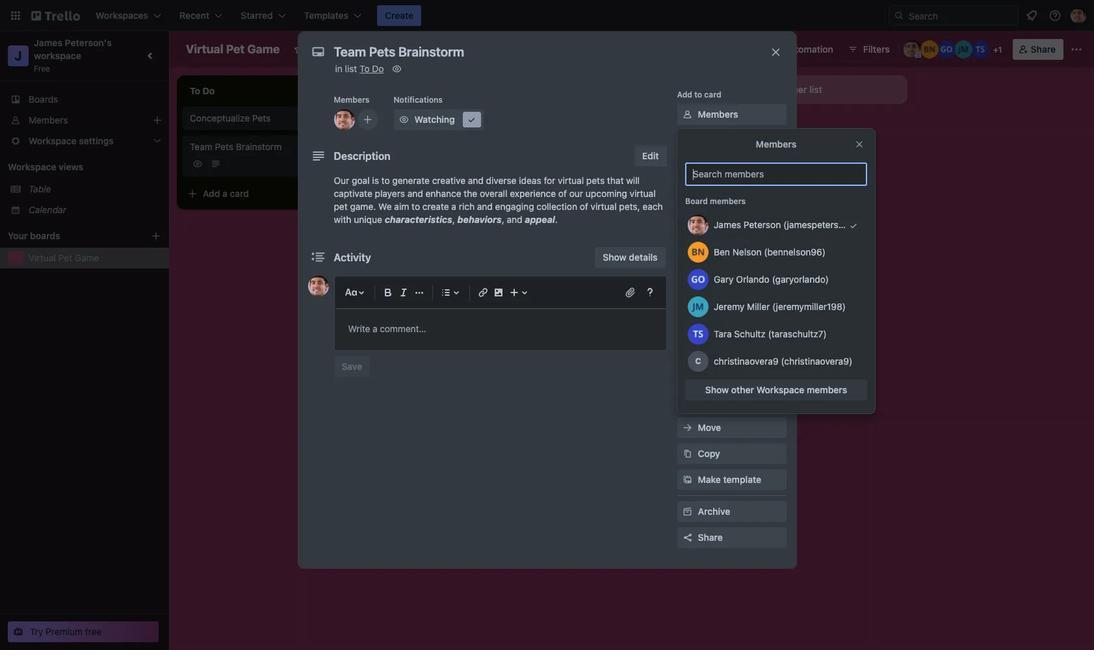 Task type: vqa. For each thing, say whether or not it's contained in the screenshot.
home image
no



Task type: describe. For each thing, give the bounding box(es) containing it.
filters button
[[844, 39, 894, 60]]

characteristics
[[385, 214, 453, 225]]

christinaovera9 (christinaovera9)
[[714, 356, 853, 367]]

james for james peterson's workspace free
[[34, 37, 62, 48]]

archive link
[[678, 502, 787, 522]]

creative
[[432, 175, 466, 186]]

0 vertical spatial virtual
[[558, 175, 584, 186]]

add a card for the top add a card "button"
[[388, 118, 434, 129]]

unique
[[354, 214, 382, 225]]

boards
[[29, 94, 58, 105]]

0 vertical spatial share button
[[1013, 39, 1064, 60]]

add inside button
[[698, 370, 716, 381]]

show details
[[603, 252, 658, 263]]

table link
[[29, 183, 161, 196]]

james peterson's workspace free
[[34, 37, 114, 74]]

watching
[[415, 114, 455, 125]]

1 , from the left
[[453, 214, 455, 225]]

upcoming
[[586, 188, 628, 199]]

1 horizontal spatial of
[[580, 201, 589, 212]]

activity
[[334, 252, 371, 263]]

workspace
[[34, 50, 81, 61]]

visible
[[386, 44, 414, 55]]

link image
[[475, 285, 491, 301]]

1 horizontal spatial share
[[1032, 44, 1057, 55]]

conceptualize pets link
[[190, 112, 341, 125]]

0 horizontal spatial automation
[[678, 350, 722, 360]]

show details link
[[596, 247, 666, 268]]

is
[[372, 175, 379, 186]]

gary orlando (garyorlando) image
[[688, 269, 709, 290]]

appeal
[[525, 214, 555, 225]]

game.
[[350, 201, 376, 212]]

save button
[[334, 356, 370, 377]]

a for bottom add a card "button"
[[223, 188, 228, 199]]

your boards
[[8, 230, 60, 241]]

members down boards
[[29, 114, 68, 126]]

members up "search members" 'text field'
[[756, 139, 797, 150]]

calendar
[[29, 204, 66, 215]]

james peterson's workspace link
[[34, 37, 114, 61]]

members up labels
[[698, 109, 739, 120]]

+
[[994, 45, 999, 55]]

add board image
[[151, 231, 161, 241]]

to do link
[[360, 63, 384, 74]]

another
[[774, 84, 808, 95]]

team pets brainstorm link
[[190, 141, 341, 154]]

cover
[[698, 239, 724, 250]]

and up the on the top of the page
[[468, 175, 484, 186]]

workspace inside show other workspace members link
[[757, 384, 805, 396]]

more formatting image
[[411, 285, 427, 301]]

1 horizontal spatial power-
[[718, 317, 749, 328]]

0 vertical spatial power-
[[678, 298, 705, 308]]

add members to card image
[[363, 113, 373, 126]]

copy
[[698, 448, 721, 459]]

1 vertical spatial tara schultz (taraschultz7) image
[[688, 324, 709, 345]]

0 vertical spatial james peterson (jamespeterson93) image
[[1071, 8, 1087, 23]]

0 horizontal spatial share button
[[678, 528, 787, 548]]

and up behaviors
[[477, 201, 493, 212]]

diverse
[[486, 175, 517, 186]]

gary
[[714, 274, 734, 285]]

attachment button
[[678, 208, 787, 229]]

premium
[[46, 626, 83, 638]]

pet inside virtual pet game link
[[58, 252, 72, 263]]

move
[[698, 422, 722, 433]]

c
[[695, 357, 701, 366]]

(jeremymiller198)
[[773, 301, 846, 312]]

conceptualize pets
[[190, 113, 271, 124]]

sm image inside watching 'button'
[[465, 113, 478, 126]]

power-ups
[[678, 298, 720, 308]]

2 vertical spatial james peterson (jamespeterson93) image
[[308, 276, 329, 297]]

pets for team
[[215, 141, 234, 152]]

board link
[[424, 39, 480, 60]]

1 vertical spatial share
[[698, 532, 723, 543]]

add button
[[698, 370, 746, 381]]

tara schultz (taraschultz7)
[[714, 329, 827, 340]]

image image
[[491, 285, 506, 301]]

2 horizontal spatial to
[[695, 90, 703, 100]]

conceptualize
[[190, 113, 250, 124]]

engaging
[[496, 201, 534, 212]]

pet
[[334, 201, 348, 212]]

with
[[334, 214, 352, 225]]

0 vertical spatial add a card button
[[367, 113, 513, 134]]

0 horizontal spatial members link
[[0, 110, 169, 131]]

create from template… image
[[703, 118, 713, 129]]

2 horizontal spatial james peterson (jamespeterson93) image
[[904, 40, 922, 59]]

your
[[8, 230, 28, 241]]

show for show other workspace members
[[705, 384, 729, 396]]

boards
[[30, 230, 60, 241]]

create
[[423, 201, 449, 212]]

star or unstar board image
[[294, 44, 305, 55]]

virtual pet game link
[[29, 252, 161, 265]]

workspace for workspace views
[[8, 161, 56, 172]]

j link
[[8, 46, 29, 66]]

move link
[[678, 418, 787, 438]]

add a card for bottom add a card "button"
[[203, 188, 249, 199]]

attachment
[[698, 213, 749, 224]]

sm image for move
[[681, 422, 694, 435]]

and down generate
[[408, 188, 423, 199]]

workspace for workspace visible
[[336, 44, 384, 55]]

1 horizontal spatial to
[[412, 201, 420, 212]]

filters
[[864, 44, 890, 55]]

pet inside the board name text box
[[226, 42, 245, 56]]

0 vertical spatial list
[[345, 63, 357, 74]]

a inside our goal is to generate creative and diverse ideas for virtual pets that will captivate players and enhance the overall experience of our upcoming virtual pet game. we aim to create a rich and engaging collection of virtual pets, each with unique
[[452, 201, 457, 212]]

archive
[[698, 506, 731, 517]]

search image
[[895, 10, 905, 21]]

labels link
[[678, 130, 787, 151]]

game inside virtual pet game link
[[75, 252, 99, 263]]

team
[[190, 141, 213, 152]]

virtual inside the board name text box
[[186, 42, 223, 56]]

characteristics , behaviors , and appeal .
[[385, 214, 558, 225]]

sm image for automation
[[766, 39, 784, 57]]

jeremy miller (jeremymiller198) image
[[955, 40, 973, 59]]

(garyorlando)
[[772, 274, 829, 285]]

editor toolbar toolbar
[[341, 282, 661, 303]]

make template
[[698, 474, 762, 485]]

team pets brainstorm
[[190, 141, 282, 152]]

notifications
[[394, 95, 443, 105]]

create
[[385, 10, 414, 21]]

and down engaging
[[507, 214, 523, 225]]

labels
[[698, 135, 727, 146]]

custom fields button
[[678, 264, 787, 277]]

sm image for cover
[[681, 238, 694, 251]]

open help dialog image
[[642, 285, 658, 301]]

Search field
[[905, 6, 1019, 25]]

0 horizontal spatial ben nelson (bennelson96) image
[[688, 242, 709, 263]]

pets
[[587, 175, 605, 186]]

peterson
[[744, 219, 781, 230]]

0 notifications image
[[1025, 8, 1040, 23]]

christinaovera9
[[714, 356, 779, 367]]

james for james peterson (jamespeterson93)
[[714, 219, 741, 230]]

checklist
[[698, 161, 738, 172]]

list inside 'button'
[[810, 84, 823, 95]]

0 horizontal spatial to
[[382, 175, 390, 186]]

a for the top add a card "button"
[[407, 118, 412, 129]]

details
[[629, 252, 658, 263]]

custom
[[698, 265, 732, 276]]

sm image for watching
[[398, 113, 411, 126]]



Task type: locate. For each thing, give the bounding box(es) containing it.
dates
[[698, 187, 723, 198]]

add inside 'button'
[[755, 84, 772, 95]]

bold ⌘b image
[[380, 285, 396, 301]]

0 horizontal spatial of
[[559, 188, 567, 199]]

1 horizontal spatial members
[[807, 384, 847, 396]]

fields
[[734, 265, 760, 276]]

1 horizontal spatial a
[[407, 118, 412, 129]]

0 vertical spatial card
[[705, 90, 722, 100]]

list right the another
[[810, 84, 823, 95]]

1 horizontal spatial pet
[[226, 42, 245, 56]]

1 horizontal spatial share button
[[1013, 39, 1064, 60]]

sm image for archive
[[681, 505, 694, 518]]

0 horizontal spatial pet
[[58, 252, 72, 263]]

james inside 'james peterson's workspace free'
[[34, 37, 62, 48]]

0 horizontal spatial show
[[603, 252, 627, 263]]

this member was added to card image
[[840, 212, 868, 239]]

1 vertical spatial james peterson (jamespeterson93) image
[[688, 215, 709, 236]]

1 vertical spatial pets
[[215, 141, 234, 152]]

your boards with 1 items element
[[8, 228, 131, 244]]

our
[[570, 188, 584, 199]]

lists image
[[438, 285, 454, 301]]

Main content area, start typing to enter text. text field
[[348, 321, 653, 337]]

automation up add another list 'button'
[[784, 44, 834, 55]]

0 horizontal spatial tara schultz (taraschultz7) image
[[688, 324, 709, 345]]

1 vertical spatial virtual
[[630, 188, 656, 199]]

try premium free button
[[8, 622, 159, 643]]

gary orlando (garyorlando) image
[[938, 40, 956, 59]]

show for show details
[[603, 252, 627, 263]]

each
[[643, 201, 663, 212]]

board
[[446, 44, 472, 55], [685, 196, 708, 206]]

0 horizontal spatial add a card button
[[182, 183, 328, 204]]

overall
[[480, 188, 508, 199]]

members
[[710, 196, 746, 206], [807, 384, 847, 396]]

goal
[[352, 175, 370, 186]]

add a card down team pets brainstorm
[[203, 188, 249, 199]]

sm image inside cover link
[[681, 238, 694, 251]]

0 horizontal spatial james peterson (jamespeterson93) image
[[308, 276, 329, 297]]

1 vertical spatial virtual
[[29, 252, 56, 263]]

0 horizontal spatial game
[[75, 252, 99, 263]]

actions
[[678, 403, 706, 413]]

button
[[718, 370, 746, 381]]

sm image down notifications
[[398, 113, 411, 126]]

tara schultz (taraschultz7) image left +
[[972, 40, 990, 59]]

ups up schultz
[[749, 317, 766, 328]]

workspace inside workspace visible button
[[336, 44, 384, 55]]

2 vertical spatial workspace
[[757, 384, 805, 396]]

rich
[[459, 201, 475, 212]]

generate
[[393, 175, 430, 186]]

members link up labels link on the top right
[[678, 104, 787, 125]]

card down notifications
[[415, 118, 434, 129]]

1 horizontal spatial automation
[[784, 44, 834, 55]]

ups
[[705, 298, 720, 308], [749, 317, 766, 328]]

board for board members
[[685, 196, 708, 206]]

to
[[695, 90, 703, 100], [382, 175, 390, 186], [412, 201, 420, 212]]

2 vertical spatial virtual
[[591, 201, 617, 212]]

of
[[559, 188, 567, 199], [580, 201, 589, 212]]

pets right team
[[215, 141, 234, 152]]

members link down boards
[[0, 110, 169, 131]]

sm image inside copy link
[[681, 448, 694, 461]]

1 horizontal spatial card
[[415, 118, 434, 129]]

james peterson (jamespeterson93) image up cover
[[688, 215, 709, 236]]

pet
[[226, 42, 245, 56], [58, 252, 72, 263]]

sm image for make template
[[681, 474, 694, 487]]

+ 1
[[994, 45, 1003, 55]]

members down (christinaovera9)
[[807, 384, 847, 396]]

italic ⌘i image
[[396, 285, 411, 301]]

1 vertical spatial power-
[[718, 317, 749, 328]]

add power-ups link
[[678, 312, 787, 333]]

members link
[[678, 104, 787, 125], [0, 110, 169, 131]]

board members
[[685, 196, 746, 206]]

1 horizontal spatial pets
[[252, 113, 271, 124]]

schultz
[[734, 329, 766, 340]]

add a card
[[388, 118, 434, 129], [203, 188, 249, 199]]

board up attachment
[[685, 196, 708, 206]]

1 horizontal spatial ben nelson (bennelson96) image
[[921, 40, 939, 59]]

sm image inside archive link
[[681, 505, 694, 518]]

0 horizontal spatial ups
[[705, 298, 720, 308]]

list
[[345, 63, 357, 74], [810, 84, 823, 95]]

james peterson (jamespeterson93) image left text styles icon
[[308, 276, 329, 297]]

share button down archive link
[[678, 528, 787, 548]]

sm image right the do
[[391, 62, 404, 75]]

2 horizontal spatial card
[[705, 90, 722, 100]]

1 horizontal spatial james
[[714, 219, 741, 230]]

a left rich
[[452, 201, 457, 212]]

try
[[30, 626, 43, 638]]

0 horizontal spatial workspace
[[8, 161, 56, 172]]

1 vertical spatial add a card button
[[182, 183, 328, 204]]

list right 'in'
[[345, 63, 357, 74]]

board right visible
[[446, 44, 472, 55]]

add a card button
[[367, 113, 513, 134], [182, 183, 328, 204]]

christinaovera9 (christinaovera9) element
[[688, 351, 709, 372]]

board for board
[[446, 44, 472, 55]]

attach and insert link image
[[624, 286, 637, 299]]

card for bottom add a card "button"
[[230, 188, 249, 199]]

add to card
[[678, 90, 722, 100]]

sm image for labels link on the top right
[[681, 134, 694, 147]]

1 horizontal spatial virtual
[[591, 201, 617, 212]]

primary element
[[0, 0, 1095, 31]]

to up create from template… image
[[695, 90, 703, 100]]

Search members text field
[[685, 163, 868, 186]]

share
[[1032, 44, 1057, 55], [698, 532, 723, 543]]

1 horizontal spatial tara schultz (taraschultz7) image
[[972, 40, 990, 59]]

sm image left checklist on the right of the page
[[681, 160, 694, 173]]

open information menu image
[[1049, 9, 1062, 22]]

sm image
[[465, 113, 478, 126], [681, 134, 694, 147], [681, 160, 694, 173], [681, 448, 694, 461]]

0 vertical spatial workspace
[[336, 44, 384, 55]]

0 vertical spatial a
[[407, 118, 412, 129]]

james peterson (jamespeterson93) image left the add members to card image
[[334, 109, 355, 130]]

virtual down will
[[630, 188, 656, 199]]

james up workspace
[[34, 37, 62, 48]]

1 horizontal spatial members link
[[678, 104, 787, 125]]

1 vertical spatial of
[[580, 201, 589, 212]]

2 horizontal spatial workspace
[[757, 384, 805, 396]]

orlando
[[736, 274, 770, 285]]

0 horizontal spatial board
[[446, 44, 472, 55]]

nelson
[[733, 247, 762, 258]]

to up characteristics
[[412, 201, 420, 212]]

james peterson (jamespeterson93) image up the "our"
[[328, 156, 343, 172]]

power- down gary orlando (garyorlando) icon on the top right
[[678, 298, 705, 308]]

sm image left 'archive'
[[681, 505, 694, 518]]

0 vertical spatial ben nelson (bennelson96) image
[[921, 40, 939, 59]]

to
[[360, 63, 370, 74]]

sm image left labels
[[681, 134, 694, 147]]

1 vertical spatial game
[[75, 252, 99, 263]]

show
[[603, 252, 627, 263], [705, 384, 729, 396]]

ben nelson (bennelson96) image left jeremy miller (jeremymiller198) icon
[[921, 40, 939, 59]]

0 vertical spatial automation
[[784, 44, 834, 55]]

0 vertical spatial game
[[247, 42, 280, 56]]

workspace down christinaovera9 (christinaovera9)
[[757, 384, 805, 396]]

1 vertical spatial to
[[382, 175, 390, 186]]

sm image inside labels link
[[681, 134, 694, 147]]

sm image inside watching 'button'
[[398, 113, 411, 126]]

free
[[85, 626, 102, 638]]

0 horizontal spatial power-
[[678, 298, 705, 308]]

card down team pets brainstorm
[[230, 188, 249, 199]]

card for the top add a card "button"
[[415, 118, 434, 129]]

pet left star or unstar board icon
[[226, 42, 245, 56]]

0 vertical spatial ups
[[705, 298, 720, 308]]

virtual inside virtual pet game link
[[29, 252, 56, 263]]

views
[[59, 161, 83, 172]]

pets
[[252, 113, 271, 124], [215, 141, 234, 152]]

pets up brainstorm
[[252, 113, 271, 124]]

0 horizontal spatial ,
[[453, 214, 455, 225]]

game left star or unstar board icon
[[247, 42, 280, 56]]

sm image inside checklist link
[[681, 160, 694, 173]]

0 vertical spatial add a card
[[388, 118, 434, 129]]

2 vertical spatial card
[[230, 188, 249, 199]]

game down your boards with 1 items element
[[75, 252, 99, 263]]

automation inside button
[[784, 44, 834, 55]]

sm image inside automation button
[[766, 39, 784, 57]]

2 vertical spatial james peterson (jamespeterson93) image
[[328, 156, 343, 172]]

share left show menu icon
[[1032, 44, 1057, 55]]

james peterson (jamespeterson93) image left gary orlando (garyorlando) image
[[904, 40, 922, 59]]

virtual
[[558, 175, 584, 186], [630, 188, 656, 199], [591, 201, 617, 212]]

1 vertical spatial ups
[[749, 317, 766, 328]]

custom fields
[[698, 265, 760, 276]]

0 vertical spatial james peterson (jamespeterson93) image
[[904, 40, 922, 59]]

sm image up add another list on the right of the page
[[766, 39, 784, 57]]

1 horizontal spatial add a card button
[[367, 113, 513, 134]]

pet down your boards with 1 items element
[[58, 252, 72, 263]]

a down notifications
[[407, 118, 412, 129]]

1 vertical spatial list
[[810, 84, 823, 95]]

tara
[[714, 329, 732, 340]]

james peterson (jamespeterson93) image
[[1071, 8, 1087, 23], [334, 109, 355, 130], [328, 156, 343, 172]]

that
[[608, 175, 624, 186]]

behaviors
[[458, 214, 502, 225]]

virtual up our
[[558, 175, 584, 186]]

sm image left create from template… image
[[681, 108, 694, 121]]

Board name text field
[[180, 39, 286, 60]]

in
[[335, 63, 343, 74]]

pets,
[[620, 201, 641, 212]]

show down add button
[[705, 384, 729, 396]]

sm image left make
[[681, 474, 694, 487]]

2 , from the left
[[502, 214, 505, 225]]

share button down 0 notifications icon
[[1013, 39, 1064, 60]]

workspace views
[[8, 161, 83, 172]]

sm image
[[766, 39, 784, 57], [391, 62, 404, 75], [681, 108, 694, 121], [398, 113, 411, 126], [681, 238, 694, 251], [681, 422, 694, 435], [681, 474, 694, 487], [681, 505, 694, 518]]

players
[[375, 188, 405, 199]]

automation
[[784, 44, 834, 55], [678, 350, 722, 360]]

0 horizontal spatial members
[[710, 196, 746, 206]]

cover link
[[678, 234, 787, 255]]

show other workspace members link
[[685, 380, 868, 401]]

members up attachment
[[710, 196, 746, 206]]

sm image down actions
[[681, 422, 694, 435]]

sm image right the watching
[[465, 113, 478, 126]]

.
[[555, 214, 558, 225]]

for
[[544, 175, 556, 186]]

0 horizontal spatial pets
[[215, 141, 234, 152]]

0 horizontal spatial share
[[698, 532, 723, 543]]

1 vertical spatial board
[[685, 196, 708, 206]]

0 horizontal spatial james
[[34, 37, 62, 48]]

tara schultz (taraschultz7) image left tara
[[688, 324, 709, 345]]

add a card down notifications
[[388, 118, 434, 129]]

james peterson (jamespeterson93) image
[[904, 40, 922, 59], [688, 215, 709, 236], [308, 276, 329, 297]]

card
[[705, 90, 722, 100], [415, 118, 434, 129], [230, 188, 249, 199]]

show menu image
[[1071, 43, 1084, 56]]

(christinaovera9)
[[781, 356, 853, 367]]

1 vertical spatial virtual pet game
[[29, 252, 99, 263]]

0 vertical spatial board
[[446, 44, 472, 55]]

power- up tara
[[718, 317, 749, 328]]

0 vertical spatial pets
[[252, 113, 271, 124]]

1 vertical spatial james
[[714, 219, 741, 230]]

table
[[29, 183, 51, 195]]

0 horizontal spatial virtual pet game
[[29, 252, 99, 263]]

dates button
[[678, 182, 787, 203]]

description
[[334, 150, 391, 162]]

add a card button down brainstorm
[[182, 183, 328, 204]]

workspace up in list to do
[[336, 44, 384, 55]]

1 horizontal spatial ups
[[749, 317, 766, 328]]

show inside 'link'
[[603, 252, 627, 263]]

2 horizontal spatial a
[[452, 201, 457, 212]]

the
[[464, 188, 478, 199]]

james peterson (jamespeterson93) image right open information menu icon
[[1071, 8, 1087, 23]]

sm image for checklist link
[[681, 160, 694, 173]]

0 horizontal spatial card
[[230, 188, 249, 199]]

james up cover link
[[714, 219, 741, 230]]

jeremy miller (jeremymiller198) image
[[688, 297, 709, 317]]

share down 'archive'
[[698, 532, 723, 543]]

other
[[731, 384, 754, 396]]

0 horizontal spatial virtual
[[558, 175, 584, 186]]

0 vertical spatial members
[[710, 196, 746, 206]]

1 vertical spatial pet
[[58, 252, 72, 263]]

edit
[[643, 150, 659, 161]]

2 vertical spatial to
[[412, 201, 420, 212]]

of down our
[[580, 201, 589, 212]]

ben nelson (bennelson96) image left ben
[[688, 242, 709, 263]]

, left behaviors
[[453, 214, 455, 225]]

1 horizontal spatial virtual
[[186, 42, 223, 56]]

miller
[[747, 301, 770, 312]]

brainstorm
[[236, 141, 282, 152]]

save
[[342, 361, 363, 372]]

in list to do
[[335, 63, 384, 74]]

sm image for members
[[681, 108, 694, 121]]

virtual pet game inside the board name text box
[[186, 42, 280, 56]]

captivate
[[334, 188, 373, 199]]

0 vertical spatial tara schultz (taraschultz7) image
[[972, 40, 990, 59]]

a
[[407, 118, 412, 129], [223, 188, 228, 199], [452, 201, 457, 212]]

sm image left cover
[[681, 238, 694, 251]]

1 vertical spatial show
[[705, 384, 729, 396]]

jeremy miller (jeremymiller198)
[[714, 301, 846, 312]]

james peterson (jamespeterson93)
[[714, 219, 864, 230]]

1 vertical spatial automation
[[678, 350, 722, 360]]

text styles image
[[343, 285, 359, 301]]

1 horizontal spatial board
[[685, 196, 708, 206]]

1 horizontal spatial james peterson (jamespeterson93) image
[[688, 215, 709, 236]]

try premium free
[[30, 626, 102, 638]]

jeremy
[[714, 301, 745, 312]]

share button
[[1013, 39, 1064, 60], [678, 528, 787, 548]]

None text field
[[328, 40, 757, 64]]

automation up add button
[[678, 350, 722, 360]]

checklist link
[[678, 156, 787, 177]]

members up the add members to card image
[[334, 95, 370, 105]]

to right is
[[382, 175, 390, 186]]

show left details at the right of page
[[603, 252, 627, 263]]

ups down gary
[[705, 298, 720, 308]]

sm image inside make template link
[[681, 474, 694, 487]]

1 horizontal spatial virtual pet game
[[186, 42, 280, 56]]

workspace up table
[[8, 161, 56, 172]]

1 vertical spatial james peterson (jamespeterson93) image
[[334, 109, 355, 130]]

j
[[15, 48, 22, 63]]

(bennelson96)
[[764, 247, 826, 258]]

card up create from template… image
[[705, 90, 722, 100]]

our goal is to generate creative and diverse ideas for virtual pets that will captivate players and enhance the overall experience of our upcoming virtual pet game. we aim to create a rich and engaging collection of virtual pets, each with unique
[[334, 175, 663, 225]]

0 vertical spatial share
[[1032, 44, 1057, 55]]

calendar link
[[29, 204, 161, 217]]

0 vertical spatial james
[[34, 37, 62, 48]]

pets for conceptualize
[[252, 113, 271, 124]]

(taraschultz7)
[[768, 329, 827, 340]]

sm image for copy link
[[681, 448, 694, 461]]

create from template… image
[[333, 189, 343, 199]]

1 horizontal spatial ,
[[502, 214, 505, 225]]

ben nelson (bennelson96) image
[[921, 40, 939, 59], [688, 242, 709, 263]]

1 horizontal spatial workspace
[[336, 44, 384, 55]]

, down engaging
[[502, 214, 505, 225]]

1 vertical spatial add a card
[[203, 188, 249, 199]]

aim
[[395, 201, 409, 212]]

1 vertical spatial card
[[415, 118, 434, 129]]

0 vertical spatial virtual
[[186, 42, 223, 56]]

virtual down upcoming
[[591, 201, 617, 212]]

2 horizontal spatial virtual
[[630, 188, 656, 199]]

1 vertical spatial workspace
[[8, 161, 56, 172]]

of left our
[[559, 188, 567, 199]]

free
[[34, 64, 50, 74]]

peterson's
[[65, 37, 112, 48]]

sm image left copy
[[681, 448, 694, 461]]

sm image inside move link
[[681, 422, 694, 435]]

game inside the board name text box
[[247, 42, 280, 56]]

tara schultz (taraschultz7) image
[[972, 40, 990, 59], [688, 324, 709, 345]]

0 horizontal spatial a
[[223, 188, 228, 199]]

a down team pets brainstorm
[[223, 188, 228, 199]]

watching button
[[394, 109, 484, 130]]

add a card button down notifications
[[367, 113, 513, 134]]

our
[[334, 175, 350, 186]]

workspace visible button
[[312, 39, 422, 60]]



